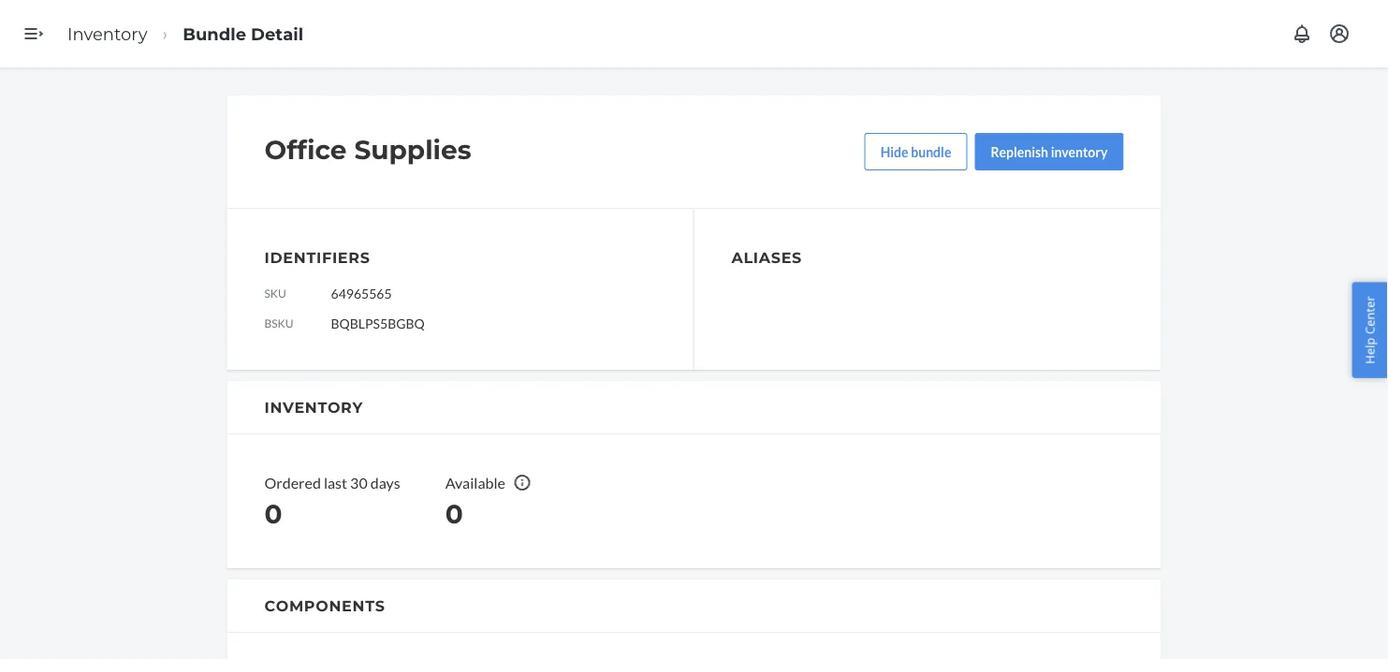 Task type: vqa. For each thing, say whether or not it's contained in the screenshot.
Components
yes



Task type: locate. For each thing, give the bounding box(es) containing it.
1 0 from the left
[[265, 498, 282, 530]]

office supplies
[[265, 134, 472, 166]]

bqblps5bgbq
[[331, 315, 425, 331]]

0 down ordered at the bottom of page
[[265, 498, 282, 530]]

help
[[1362, 338, 1379, 364]]

available
[[446, 473, 506, 492]]

bundle detail link
[[183, 23, 304, 44]]

inventory
[[67, 23, 147, 44], [265, 398, 363, 416]]

help center
[[1362, 296, 1379, 364]]

0 inside ordered last 30 days 0
[[265, 498, 282, 530]]

inventory up ordered at the bottom of page
[[265, 398, 363, 416]]

replenish
[[991, 144, 1049, 160]]

0 down available
[[446, 498, 463, 530]]

replenish inventory button
[[975, 133, 1124, 170]]

2 0 from the left
[[446, 498, 463, 530]]

identifiers
[[265, 248, 371, 266]]

breadcrumbs navigation
[[52, 6, 319, 61]]

inventory link
[[67, 23, 147, 44]]

inventory right open navigation image
[[67, 23, 147, 44]]

0 vertical spatial inventory
[[67, 23, 147, 44]]

0
[[265, 498, 282, 530], [446, 498, 463, 530]]

replenish inventory
[[991, 144, 1108, 160]]

1 vertical spatial inventory
[[265, 398, 363, 416]]

0 horizontal spatial 0
[[265, 498, 282, 530]]

0 horizontal spatial inventory
[[67, 23, 147, 44]]

1 horizontal spatial 0
[[446, 498, 463, 530]]

bsku
[[265, 316, 294, 330]]

ordered last 30 days 0
[[265, 473, 401, 530]]



Task type: describe. For each thing, give the bounding box(es) containing it.
last
[[324, 473, 347, 492]]

hide bundle
[[881, 144, 952, 160]]

components element
[[227, 580, 1162, 660]]

64965565
[[331, 285, 392, 301]]

office
[[265, 134, 347, 166]]

30
[[350, 473, 368, 492]]

sku
[[265, 286, 286, 300]]

inventory
[[1051, 144, 1108, 160]]

open navigation image
[[22, 22, 45, 45]]

ordered
[[265, 473, 321, 492]]

help center button
[[1353, 282, 1389, 378]]

inventory element
[[227, 381, 1162, 568]]

open notifications image
[[1291, 22, 1314, 45]]

open account menu image
[[1329, 22, 1351, 45]]

days
[[371, 473, 401, 492]]

hide
[[881, 144, 909, 160]]

center
[[1362, 296, 1379, 334]]

aliases
[[732, 248, 803, 266]]

bundle
[[911, 144, 952, 160]]

components
[[265, 596, 385, 615]]

bundle
[[183, 23, 246, 44]]

detail
[[251, 23, 304, 44]]

hide bundle button
[[865, 133, 968, 170]]

1 horizontal spatial inventory
[[265, 398, 363, 416]]

bundle detail
[[183, 23, 304, 44]]

identifiers element
[[265, 246, 656, 332]]

supplies
[[354, 134, 472, 166]]

inventory inside breadcrumbs navigation
[[67, 23, 147, 44]]



